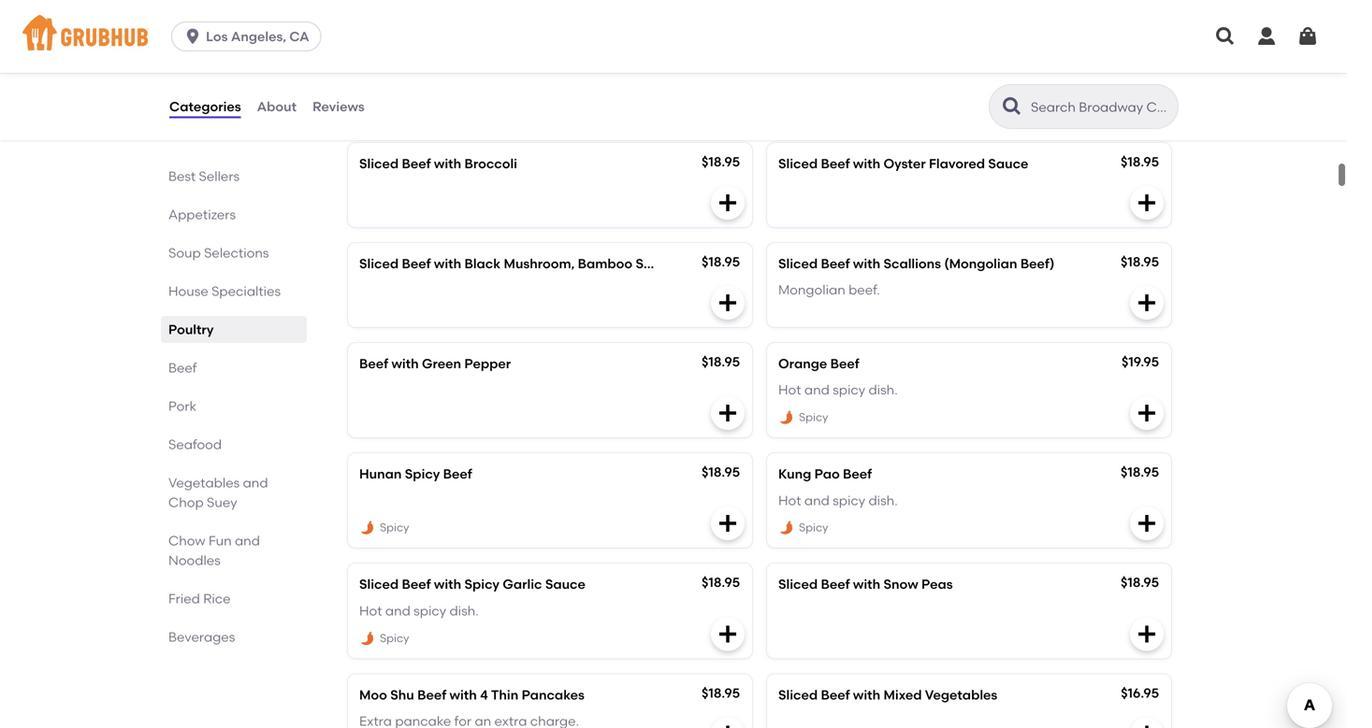 Task type: describe. For each thing, give the bounding box(es) containing it.
hot and spicy dish. for sliced
[[359, 603, 479, 619]]

spicy up shu
[[380, 632, 409, 645]]

dish. for kung pao beef
[[869, 493, 898, 509]]

sliced for sliced beef with snow peas
[[778, 577, 818, 593]]

best
[[168, 168, 196, 184]]

sliced for sliced beef with spicy garlic sauce
[[359, 577, 399, 593]]

1 vertical spatial vegetables
[[925, 687, 997, 703]]

snow
[[884, 577, 918, 593]]

1 spicy image from the top
[[359, 520, 376, 537]]

fried rice
[[168, 591, 231, 607]]

black
[[464, 256, 501, 272]]

beverages
[[168, 630, 235, 645]]

spicy for kung
[[833, 493, 865, 509]]

with for sliced beef with oyster flavored sauce
[[853, 156, 880, 172]]

house specialties
[[168, 283, 281, 299]]

with for sliced beef with broccoli
[[434, 156, 461, 172]]

shoots
[[636, 256, 679, 272]]

beef.
[[849, 282, 880, 298]]

sliced for sliced beef with scallions (mongolian beef)
[[778, 256, 818, 272]]

sauce for sliced beef with oyster flavored sauce
[[988, 156, 1029, 172]]

los
[[206, 29, 228, 44]]

soup selections
[[168, 245, 269, 261]]

pork
[[168, 399, 196, 414]]

los angeles, ca
[[206, 29, 309, 44]]

with for sliced beef with scallions (mongolian beef)
[[853, 256, 880, 272]]

orange beef
[[778, 356, 859, 372]]

and for orange beef
[[804, 382, 830, 398]]

and inside 'chow fun and noodles'
[[235, 533, 260, 549]]

spicy for orange
[[833, 382, 865, 398]]

main navigation navigation
[[0, 0, 1347, 73]]

fried
[[168, 591, 200, 607]]

sliced beef with oyster flavored sauce
[[778, 156, 1029, 172]]

broccoli
[[464, 156, 517, 172]]

reviews
[[313, 99, 365, 114]]

fun
[[209, 533, 232, 549]]

$16.95
[[1121, 686, 1159, 702]]

peas
[[921, 577, 953, 593]]

pao
[[814, 466, 840, 482]]

search icon image
[[1001, 95, 1023, 118]]

sliced for sliced beef with oyster flavored sauce
[[778, 156, 818, 172]]

4
[[480, 687, 488, 703]]

spicy for sliced
[[414, 603, 446, 619]]

thin
[[491, 687, 518, 703]]

los angeles, ca button
[[171, 22, 329, 51]]

sliced for sliced beef with broccoli
[[359, 156, 399, 172]]

ca
[[289, 29, 309, 44]]

hot and spicy dish. for kung
[[778, 493, 898, 509]]

reviews button
[[312, 73, 366, 140]]

soup
[[168, 245, 201, 261]]

pepper
[[464, 356, 511, 372]]

mongolian beef.
[[778, 282, 880, 298]]

about
[[257, 99, 297, 114]]

with left 4
[[450, 687, 477, 703]]

orange
[[778, 356, 827, 372]]

green
[[422, 356, 461, 372]]

sliced beef with snow peas
[[778, 577, 953, 593]]

angeles,
[[231, 29, 286, 44]]

vegetables inside 'vegetables and chop suey'
[[168, 475, 240, 491]]

suey
[[207, 495, 237, 511]]

and for sliced beef with spicy garlic sauce
[[385, 603, 411, 619]]

house
[[168, 283, 208, 299]]

noodles
[[168, 553, 221, 569]]

pancakes
[[522, 687, 585, 703]]

with for sliced beef with mixed vegetables
[[853, 687, 880, 703]]

sliced beef with black mushroom, bamboo shoots
[[359, 256, 679, 272]]

with for sliced beef with black mushroom, bamboo shoots
[[434, 256, 461, 272]]

hot for kung
[[778, 493, 801, 509]]

poultry
[[168, 322, 214, 338]]

spicy down the orange beef
[[799, 411, 828, 424]]

hot and spicy dish. for orange
[[778, 382, 898, 398]]

hunan spicy beef
[[359, 466, 472, 482]]



Task type: locate. For each thing, give the bounding box(es) containing it.
selections
[[204, 245, 269, 261]]

2 vertical spatial hot and spicy dish.
[[359, 603, 479, 619]]

spicy down pao
[[833, 493, 865, 509]]

1 vertical spatial hot and spicy dish.
[[778, 493, 898, 509]]

categories button
[[168, 73, 242, 140]]

1 horizontal spatial vegetables
[[925, 687, 997, 703]]

1 vertical spatial dish.
[[869, 493, 898, 509]]

vegetables
[[168, 475, 240, 491], [925, 687, 997, 703]]

hot for orange
[[778, 382, 801, 398]]

mixed
[[884, 687, 922, 703]]

with for sliced beef with spicy garlic sauce
[[434, 577, 461, 593]]

best sellers
[[168, 168, 240, 184]]

2 vertical spatial dish.
[[449, 603, 479, 619]]

1 horizontal spatial sauce
[[988, 156, 1029, 172]]

and inside 'vegetables and chop suey'
[[243, 475, 268, 491]]

spicy image up moo
[[359, 631, 376, 648]]

with left snow
[[853, 577, 880, 593]]

2 spicy image from the top
[[778, 520, 795, 537]]

1 vertical spatial hot
[[778, 493, 801, 509]]

with left "black"
[[434, 256, 461, 272]]

rice
[[203, 591, 231, 607]]

with up 'beef.'
[[853, 256, 880, 272]]

chow
[[168, 533, 205, 549]]

sauce
[[988, 156, 1029, 172], [545, 577, 586, 593]]

kung
[[778, 466, 811, 482]]

sliced beef with scallions (mongolian beef)
[[778, 256, 1055, 272]]

moo shu beef with 4 thin pancakes
[[359, 687, 585, 703]]

spicy image for orange beef
[[778, 410, 795, 427]]

dish.
[[869, 382, 898, 398], [869, 493, 898, 509], [449, 603, 479, 619]]

0 vertical spatial hot
[[778, 382, 801, 398]]

with left mixed
[[853, 687, 880, 703]]

hot down kung
[[778, 493, 801, 509]]

0 vertical spatial hot and spicy dish.
[[778, 382, 898, 398]]

hot and spicy dish.
[[778, 382, 898, 398], [778, 493, 898, 509], [359, 603, 479, 619]]

sauce for sliced beef with spicy garlic sauce
[[545, 577, 586, 593]]

sliced beef with spicy garlic sauce
[[359, 577, 586, 593]]

svg image inside los angeles, ca button
[[183, 27, 202, 46]]

$18.95
[[702, 154, 740, 170], [1121, 154, 1159, 170], [702, 254, 740, 270], [1121, 254, 1159, 270], [702, 354, 740, 370], [702, 465, 740, 480], [1121, 465, 1159, 480], [702, 575, 740, 591], [1121, 575, 1159, 591], [702, 686, 740, 702]]

spicy image up kung
[[778, 410, 795, 427]]

with for sliced beef with snow peas
[[853, 577, 880, 593]]

with left garlic
[[434, 577, 461, 593]]

spicy down sliced beef with spicy garlic sauce
[[414, 603, 446, 619]]

sliced beef with mixed vegetables
[[778, 687, 997, 703]]

seafood
[[168, 437, 222, 453]]

specialties
[[212, 283, 281, 299]]

sellers
[[199, 168, 240, 184]]

beef
[[344, 99, 389, 123], [402, 156, 431, 172], [821, 156, 850, 172], [402, 256, 431, 272], [821, 256, 850, 272], [359, 356, 388, 372], [830, 356, 859, 372], [168, 360, 197, 376], [443, 466, 472, 482], [843, 466, 872, 482], [402, 577, 431, 593], [821, 577, 850, 593], [417, 687, 446, 703], [821, 687, 850, 703]]

sliced
[[359, 156, 399, 172], [778, 156, 818, 172], [359, 256, 399, 272], [778, 256, 818, 272], [359, 577, 399, 593], [778, 577, 818, 593], [778, 687, 818, 703]]

spicy image down hunan
[[359, 520, 376, 537]]

0 vertical spatial vegetables
[[168, 475, 240, 491]]

sliced for sliced beef with black mushroom, bamboo shoots
[[359, 256, 399, 272]]

dish. for orange beef
[[869, 382, 898, 398]]

and
[[804, 382, 830, 398], [243, 475, 268, 491], [804, 493, 830, 509], [235, 533, 260, 549], [385, 603, 411, 619]]

Search Broadway Cuisine search field
[[1029, 98, 1172, 116]]

1 vertical spatial sauce
[[545, 577, 586, 593]]

scallions
[[884, 256, 941, 272]]

dish. for sliced beef with spicy garlic sauce
[[449, 603, 479, 619]]

1 vertical spatial spicy
[[833, 493, 865, 509]]

appetizers
[[168, 207, 236, 223]]

sliced beef with broccoli
[[359, 156, 517, 172]]

hunan
[[359, 466, 402, 482]]

(mongolian
[[944, 256, 1017, 272]]

about button
[[256, 73, 298, 140]]

spicy left garlic
[[464, 577, 500, 593]]

0 vertical spatial spicy image
[[778, 410, 795, 427]]

spicy
[[833, 382, 865, 398], [833, 493, 865, 509], [414, 603, 446, 619]]

spicy down hunan
[[380, 521, 409, 535]]

0 horizontal spatial sauce
[[545, 577, 586, 593]]

hot and spicy dish. down sliced beef with spicy garlic sauce
[[359, 603, 479, 619]]

0 vertical spatial dish.
[[869, 382, 898, 398]]

$19.95
[[1122, 354, 1159, 370]]

categories
[[169, 99, 241, 114]]

2 vertical spatial hot
[[359, 603, 382, 619]]

chop
[[168, 495, 204, 511]]

2 vertical spatial spicy
[[414, 603, 446, 619]]

sauce right garlic
[[545, 577, 586, 593]]

hot for sliced
[[359, 603, 382, 619]]

spicy image down kung
[[778, 520, 795, 537]]

hot and spicy dish. down the orange beef
[[778, 382, 898, 398]]

hot up moo
[[359, 603, 382, 619]]

beef)
[[1020, 256, 1055, 272]]

kung pao beef
[[778, 466, 872, 482]]

flavored
[[929, 156, 985, 172]]

sauce right 'flavored'
[[988, 156, 1029, 172]]

hot
[[778, 382, 801, 398], [778, 493, 801, 509], [359, 603, 382, 619]]

with
[[434, 156, 461, 172], [853, 156, 880, 172], [434, 256, 461, 272], [853, 256, 880, 272], [391, 356, 419, 372], [434, 577, 461, 593], [853, 577, 880, 593], [450, 687, 477, 703], [853, 687, 880, 703]]

and for kung pao beef
[[804, 493, 830, 509]]

1 spicy image from the top
[[778, 410, 795, 427]]

0 vertical spatial spicy image
[[359, 520, 376, 537]]

spicy image
[[778, 410, 795, 427], [778, 520, 795, 537]]

0 horizontal spatial vegetables
[[168, 475, 240, 491]]

with left oyster
[[853, 156, 880, 172]]

chow fun and noodles
[[168, 533, 260, 569]]

shu
[[390, 687, 414, 703]]

2 spicy image from the top
[[359, 631, 376, 648]]

with left the green
[[391, 356, 419, 372]]

1 vertical spatial spicy image
[[359, 631, 376, 648]]

garlic
[[503, 577, 542, 593]]

with left broccoli
[[434, 156, 461, 172]]

1 vertical spatial spicy image
[[778, 520, 795, 537]]

beef with green pepper
[[359, 356, 511, 372]]

hot and spicy dish. down pao
[[778, 493, 898, 509]]

vegetables and chop suey
[[168, 475, 268, 511]]

spicy down kung pao beef
[[799, 521, 828, 535]]

spicy image
[[359, 520, 376, 537], [359, 631, 376, 648]]

mushroom,
[[504, 256, 575, 272]]

svg image
[[1214, 25, 1237, 48], [1255, 25, 1278, 48], [717, 192, 739, 214], [1136, 192, 1158, 214], [1136, 292, 1158, 314], [1136, 402, 1158, 425], [717, 513, 739, 535], [717, 723, 739, 729]]

oyster
[[884, 156, 926, 172]]

spicy image for kung pao beef
[[778, 520, 795, 537]]

bamboo
[[578, 256, 632, 272]]

0 vertical spatial spicy
[[833, 382, 865, 398]]

spicy down the orange beef
[[833, 382, 865, 398]]

spicy right hunan
[[405, 466, 440, 482]]

moo
[[359, 687, 387, 703]]

sliced for sliced beef with mixed vegetables
[[778, 687, 818, 703]]

vegetables right mixed
[[925, 687, 997, 703]]

vegetables up suey
[[168, 475, 240, 491]]

spicy
[[799, 411, 828, 424], [405, 466, 440, 482], [380, 521, 409, 535], [799, 521, 828, 535], [464, 577, 500, 593], [380, 632, 409, 645]]

svg image
[[1297, 25, 1319, 48], [183, 27, 202, 46], [717, 292, 739, 314], [717, 402, 739, 425], [1136, 513, 1158, 535], [717, 623, 739, 646], [1136, 623, 1158, 646], [1136, 723, 1158, 729]]

hot down the orange
[[778, 382, 801, 398]]

mongolian
[[778, 282, 845, 298]]

0 vertical spatial sauce
[[988, 156, 1029, 172]]



Task type: vqa. For each thing, say whether or not it's contained in the screenshot.
Chow Fun and Noodles
yes



